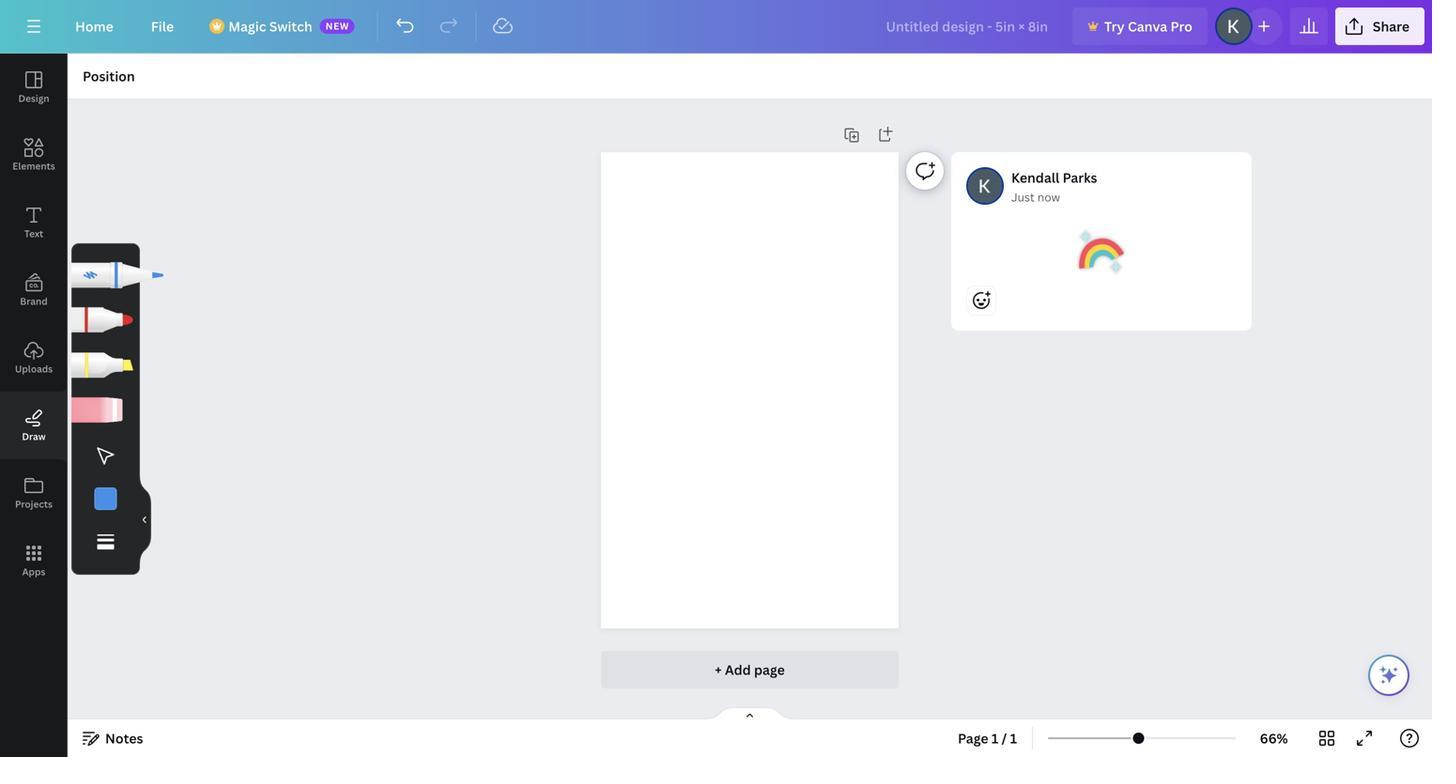 Task type: describe. For each thing, give the bounding box(es) containing it.
design button
[[0, 54, 68, 121]]

uploads
[[15, 363, 53, 375]]

#2d90eb image
[[94, 488, 117, 510]]

hide image
[[139, 475, 151, 565]]

file
[[151, 17, 174, 35]]

canva assistant image
[[1378, 664, 1401, 687]]

+
[[715, 661, 722, 679]]

share
[[1373, 17, 1410, 35]]

try canva pro button
[[1073, 8, 1208, 45]]

projects button
[[0, 459, 68, 527]]

elements
[[12, 160, 55, 172]]

1 1 from the left
[[992, 729, 999, 747]]

#2d90eb image
[[94, 488, 117, 510]]

try
[[1105, 17, 1125, 35]]

canva
[[1128, 17, 1168, 35]]

+ add page
[[715, 661, 785, 679]]

now
[[1038, 189, 1061, 205]]

elements button
[[0, 121, 68, 189]]

position button
[[75, 61, 143, 91]]

notes
[[105, 729, 143, 747]]

home link
[[60, 8, 128, 45]]

text button
[[0, 189, 68, 256]]

magic
[[228, 17, 266, 35]]

show pages image
[[705, 706, 795, 722]]

main menu bar
[[0, 0, 1433, 54]]

brand button
[[0, 256, 68, 324]]

file button
[[136, 8, 189, 45]]

magic switch
[[228, 17, 313, 35]]

add
[[725, 661, 751, 679]]

kendall parks list
[[952, 152, 1260, 391]]

apps button
[[0, 527, 68, 595]]

brand
[[20, 295, 48, 308]]

draw
[[22, 430, 46, 443]]

page 1 / 1
[[958, 729, 1018, 747]]

/
[[1002, 729, 1007, 747]]

home
[[75, 17, 113, 35]]

position
[[83, 67, 135, 85]]

projects
[[15, 498, 53, 511]]

try canva pro
[[1105, 17, 1193, 35]]



Task type: locate. For each thing, give the bounding box(es) containing it.
share button
[[1336, 8, 1425, 45]]

Design title text field
[[871, 8, 1065, 45]]

uploads button
[[0, 324, 68, 392]]

side panel tab list
[[0, 54, 68, 595]]

page
[[754, 661, 785, 679]]

pro
[[1171, 17, 1193, 35]]

just
[[1012, 189, 1035, 205]]

+ add page button
[[601, 651, 899, 689]]

page
[[958, 729, 989, 747]]

66%
[[1260, 729, 1288, 747]]

1 horizontal spatial 1
[[1011, 729, 1018, 747]]

apps
[[22, 566, 45, 578]]

text
[[24, 227, 43, 240]]

expressing gratitude image
[[1079, 229, 1124, 274]]

0 horizontal spatial 1
[[992, 729, 999, 747]]

2 1 from the left
[[1011, 729, 1018, 747]]

kendall
[[1012, 169, 1060, 186]]

1
[[992, 729, 999, 747], [1011, 729, 1018, 747]]

notes button
[[75, 723, 151, 753]]

66% button
[[1244, 723, 1305, 753]]

new
[[326, 20, 349, 32]]

switch
[[269, 17, 313, 35]]

kendall parks just now
[[1012, 169, 1098, 205]]

parks
[[1063, 169, 1098, 186]]

1 right /
[[1011, 729, 1018, 747]]

1 left /
[[992, 729, 999, 747]]

design
[[18, 92, 49, 105]]

draw button
[[0, 392, 68, 459]]



Task type: vqa. For each thing, say whether or not it's contained in the screenshot.
Stephanie Aranda image
no



